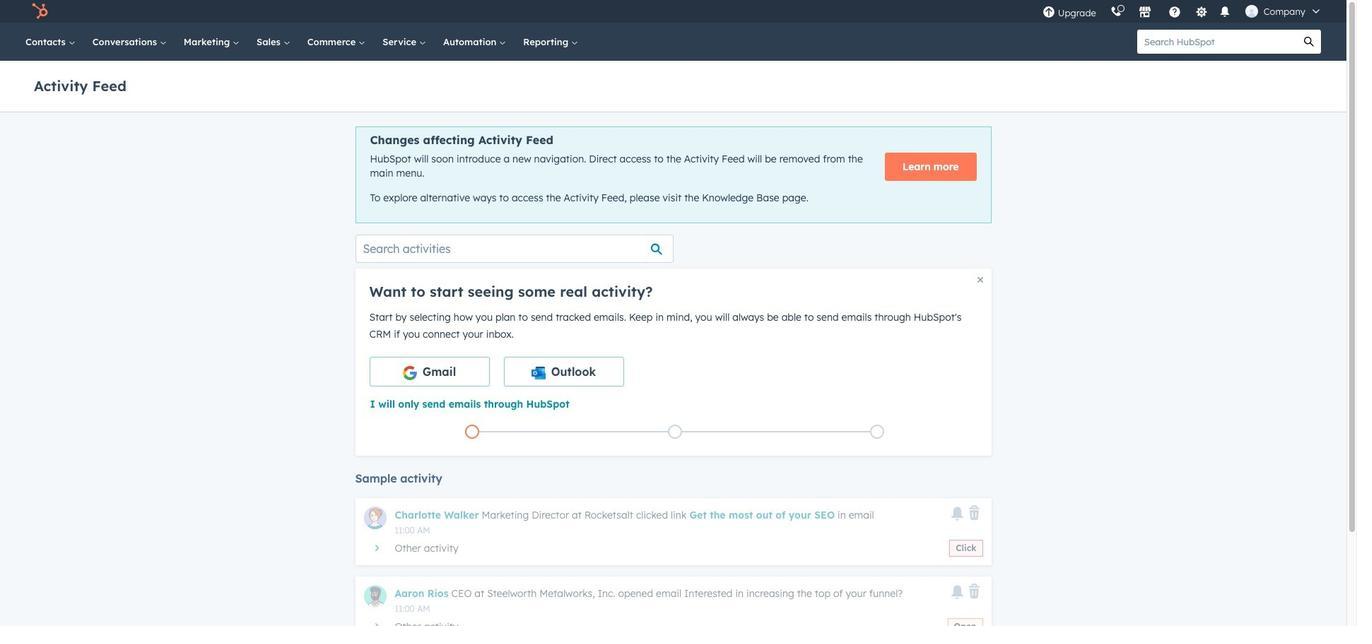 Task type: describe. For each thing, give the bounding box(es) containing it.
Search activities search field
[[355, 235, 673, 263]]

marketplaces image
[[1139, 6, 1152, 19]]

onboarding.steps.sendtrackedemailingmail.title image
[[671, 429, 678, 437]]



Task type: locate. For each thing, give the bounding box(es) containing it.
None checkbox
[[369, 357, 490, 387]]

close image
[[977, 277, 983, 283]]

menu
[[1036, 0, 1330, 23]]

None checkbox
[[504, 357, 624, 387]]

list
[[371, 422, 979, 442]]

Search HubSpot search field
[[1138, 30, 1297, 54]]

jacob simon image
[[1246, 5, 1258, 18]]

onboarding.steps.finalstep.title image
[[874, 429, 881, 437]]



Task type: vqa. For each thing, say whether or not it's contained in the screenshot.
lead
no



